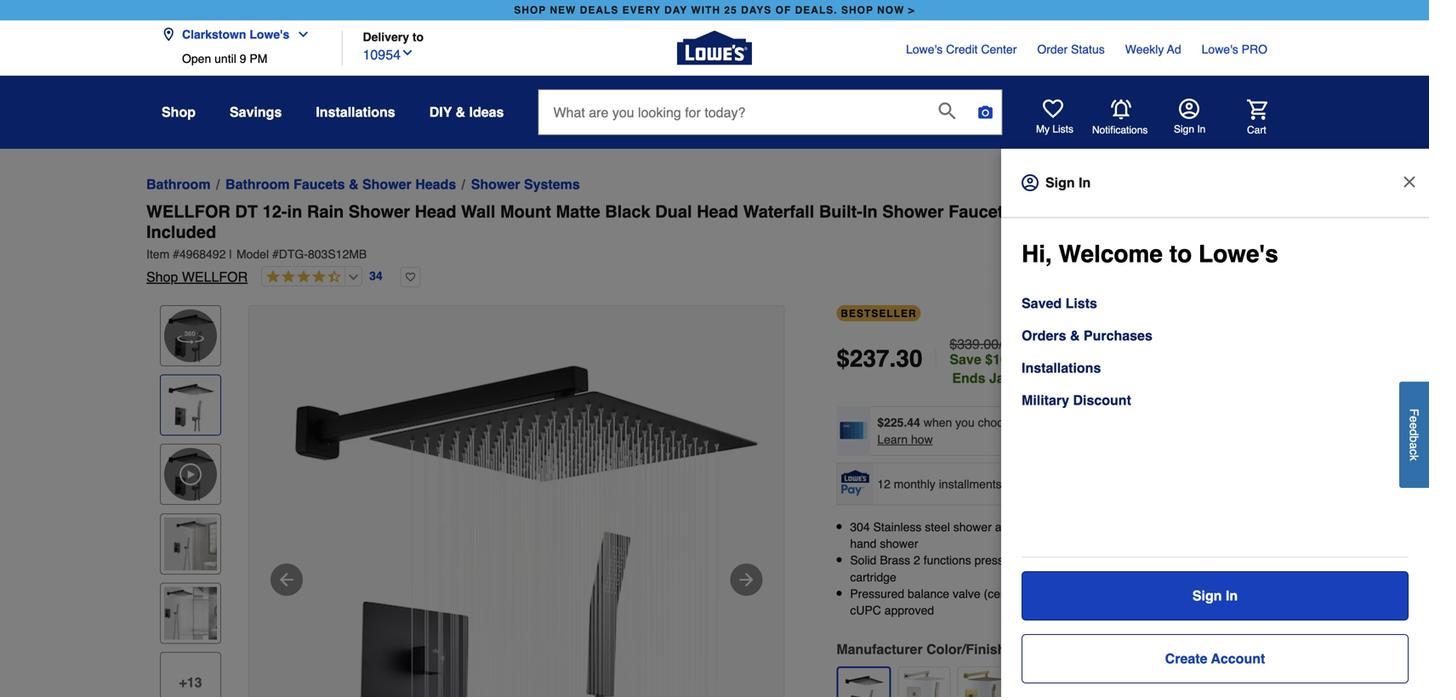 Task type: vqa. For each thing, say whether or not it's contained in the screenshot.
chevron right image associated with Paint Brushes & Rollers
no



Task type: locate. For each thing, give the bounding box(es) containing it.
when
[[924, 416, 953, 430]]

sign in link
[[1022, 572, 1409, 621]]

1 vertical spatial and
[[1230, 588, 1250, 601]]

1 horizontal spatial shower
[[954, 521, 992, 534]]

0 vertical spatial matte
[[556, 202, 601, 222]]

lowe's pro link
[[1202, 41, 1268, 58]]

balance up disc)
[[1025, 554, 1066, 568]]

lowe's
[[250, 28, 290, 41], [906, 43, 943, 56], [1202, 43, 1239, 56], [1199, 241, 1279, 268]]

bathroom
[[146, 177, 211, 192], [226, 177, 290, 192]]

1 horizontal spatial |
[[933, 344, 940, 374]]

1 horizontal spatial #
[[272, 248, 279, 261]]

solid
[[850, 554, 877, 568]]

0 horizontal spatial balance
[[908, 588, 950, 601]]

manufacturer
[[837, 642, 923, 658]]

$225.44
[[878, 416, 921, 430]]

mounting
[[1077, 588, 1126, 601]]

steel
[[925, 521, 950, 534], [1233, 521, 1258, 534]]

lowe's home improvement cart image
[[1248, 99, 1268, 120]]

1 vertical spatial shop
[[146, 269, 178, 285]]

shower down stainless
[[880, 537, 919, 551]]

black
[[605, 202, 651, 222], [1052, 642, 1086, 658]]

camera image
[[977, 104, 994, 121]]

1 vertical spatial &
[[349, 177, 359, 192]]

0 horizontal spatial to
[[413, 30, 424, 44]]

e up 'b' in the right of the page
[[1408, 423, 1422, 430]]

model
[[237, 248, 269, 261]]

installations for installations 'button' on the top
[[316, 104, 395, 120]]

weekly
[[1126, 43, 1165, 56]]

1 horizontal spatial shop
[[842, 4, 874, 16]]

0 horizontal spatial shop
[[514, 4, 546, 16]]

# right item
[[173, 248, 179, 261]]

2 horizontal spatial &
[[1070, 328, 1080, 344]]

sign in down cupc
[[1193, 588, 1238, 604]]

2 shop from the left
[[842, 4, 874, 16]]

0 vertical spatial installations
[[316, 104, 395, 120]]

account
[[1212, 651, 1266, 667]]

2 title image from the top
[[164, 518, 217, 571]]

steel up functions
[[925, 521, 950, 534]]

order status
[[1038, 43, 1105, 56]]

shop left "new" on the left
[[514, 4, 546, 16]]

hardware
[[1129, 588, 1179, 601]]

sign in button
[[1174, 99, 1206, 136]]

0 horizontal spatial shower
[[880, 537, 919, 551]]

brushed nickel image
[[902, 671, 947, 698]]

lists
[[1053, 123, 1074, 135], [1066, 296, 1098, 311]]

dtg-
[[279, 248, 308, 261]]

1 horizontal spatial matte
[[1015, 642, 1049, 658]]

None search field
[[538, 89, 1003, 149]]

| right 30
[[933, 344, 940, 374]]

bathroom up the dt
[[226, 177, 290, 192]]

hi,
[[1022, 241, 1053, 268]]

0 vertical spatial |
[[229, 248, 232, 261]]

1 bathroom from the left
[[146, 177, 211, 192]]

Search Query text field
[[539, 90, 925, 134]]

1 head from the left
[[415, 202, 457, 222]]

c
[[1408, 450, 1422, 455]]

2 vertical spatial sign in
[[1193, 588, 1238, 604]]

1 vertical spatial title image
[[164, 518, 217, 571]]

10954
[[363, 47, 401, 63]]

1 horizontal spatial &
[[456, 104, 466, 120]]

saved
[[1022, 296, 1062, 311]]

discount
[[1074, 393, 1132, 408]]

2 bathroom from the left
[[226, 177, 290, 192]]

deals
[[580, 4, 619, 16]]

arrow left image
[[277, 570, 297, 591]]

wellfor down 4968492
[[182, 269, 248, 285]]

black left dual at the left top of the page
[[605, 202, 651, 222]]

you
[[956, 416, 975, 430]]

12
[[878, 478, 891, 491]]

1 vertical spatial |
[[933, 344, 940, 374]]

days
[[741, 4, 772, 16]]

alloy
[[1093, 521, 1118, 534]]

sign in down lowe's home improvement account image
[[1174, 123, 1206, 135]]

hand
[[850, 537, 877, 551]]

0 vertical spatial balance
[[1025, 554, 1066, 568]]

0 horizontal spatial steel
[[925, 521, 950, 534]]

1 e from the top
[[1408, 416, 1422, 423]]

1 vertical spatial installations
[[1022, 360, 1101, 376]]

+13
[[179, 675, 202, 691]]

day
[[665, 4, 688, 16]]

304 stainless steel shower arm and trim, zinc alloy handle,304 stainless steel hand shower solid brass 2 functions pressure balance diverted valve, 40 mm cupc certified cartridge pressured balance valve (ceramic disc) all mounting hardware included and cupc approved
[[850, 521, 1262, 618]]

military discount
[[1022, 393, 1132, 408]]

chevron down image
[[290, 28, 310, 41], [401, 46, 414, 60]]

1 vertical spatial lists
[[1066, 296, 1098, 311]]

0 vertical spatial sign in
[[1174, 123, 1206, 135]]

0 vertical spatial black
[[605, 202, 651, 222]]

>
[[909, 4, 915, 16]]

1 horizontal spatial chevron down image
[[401, 46, 414, 60]]

& inside button
[[456, 104, 466, 120]]

bathroom up included
[[146, 177, 211, 192]]

shower left faucet
[[883, 202, 944, 222]]

lists up orders & purchases
[[1066, 296, 1098, 311]]

sign in up with on the right of page
[[1046, 175, 1091, 191]]

0 vertical spatial title image
[[164, 379, 217, 432]]

lowe's pro
[[1202, 43, 1268, 56]]

0 horizontal spatial matte
[[556, 202, 601, 222]]

arrow right image
[[736, 570, 757, 591]]

1 horizontal spatial bathroom
[[226, 177, 290, 192]]

of
[[1005, 478, 1015, 491]]

create account
[[1166, 651, 1266, 667]]

shop down open
[[162, 104, 196, 120]]

2 vertical spatial &
[[1070, 328, 1080, 344]]

matte black image
[[842, 672, 886, 698]]

wellfor inside wellfor dt 12-in rain shower head wall mount matte black dual head waterfall built-in shower faucet system with 2-way diverter valve included item # 4968492 | model # dtg-803s12mb
[[146, 202, 231, 222]]

1 horizontal spatial and
[[1230, 588, 1250, 601]]

0 horizontal spatial chevron down image
[[290, 28, 310, 41]]

save
[[950, 352, 982, 368]]

lowes pay logo image
[[839, 471, 873, 496]]

trim,
[[1042, 521, 1066, 534]]

& right faucets
[[349, 177, 359, 192]]

shower systems link
[[471, 174, 580, 195]]

2 e from the top
[[1408, 423, 1422, 430]]

0 vertical spatial sign
[[1174, 123, 1195, 135]]

wellfor dt 12-in rain shower head wall mount matte black dual head waterfall built-in shower faucet system with 2-way diverter valve included item # 4968492 | model # dtg-803s12mb
[[146, 202, 1277, 261]]

& right orders in the right of the page
[[1070, 328, 1080, 344]]

1 vertical spatial black
[[1052, 642, 1086, 658]]

shower down bathroom faucets & shower heads link
[[349, 202, 410, 222]]

0 horizontal spatial head
[[415, 202, 457, 222]]

orders & purchases
[[1022, 328, 1153, 344]]

bestseller
[[841, 308, 917, 320]]

1 vertical spatial shower
[[880, 537, 919, 551]]

installations link
[[1022, 358, 1101, 379]]

heart outline image
[[401, 267, 421, 288]]

& right diy
[[456, 104, 466, 120]]

to down diverter
[[1170, 241, 1192, 268]]

0 horizontal spatial #
[[173, 248, 179, 261]]

(ceramic
[[984, 588, 1030, 601]]

balance up approved
[[908, 588, 950, 601]]

cart
[[1248, 124, 1267, 136]]

shop
[[514, 4, 546, 16], [842, 4, 874, 16]]

new
[[550, 4, 576, 16]]

1 horizontal spatial steel
[[1233, 521, 1258, 534]]

0 vertical spatial lists
[[1053, 123, 1074, 135]]

head down heads at the top of page
[[415, 202, 457, 222]]

delivery
[[363, 30, 409, 44]]

shop down item
[[146, 269, 178, 285]]

| left model
[[229, 248, 232, 261]]

installations down 10954
[[316, 104, 395, 120]]

matte down systems
[[556, 202, 601, 222]]

lowe's home improvement account image
[[1179, 99, 1200, 119]]

sign down lowe's home improvement account image
[[1174, 123, 1195, 135]]

lists for saved lists
[[1066, 296, 1098, 311]]

1 vertical spatial matte
[[1015, 642, 1049, 658]]

0 vertical spatial chevron down image
[[290, 28, 310, 41]]

steel up the certified
[[1233, 521, 1258, 534]]

0 horizontal spatial &
[[349, 177, 359, 192]]

40
[[1150, 554, 1163, 568]]

my lists
[[1037, 123, 1074, 135]]

2 vertical spatial sign
[[1193, 588, 1222, 604]]

k
[[1408, 455, 1422, 461]]

wellfor up included
[[146, 202, 231, 222]]

installations up military discount
[[1022, 360, 1101, 376]]

lowe's home improvement lists image
[[1043, 99, 1064, 119]]

balance
[[1025, 554, 1066, 568], [908, 588, 950, 601]]

1 vertical spatial chevron down image
[[401, 46, 414, 60]]

bathroom inside bathroom faucets & shower heads link
[[226, 177, 290, 192]]

installations for installations link
[[1022, 360, 1101, 376]]

$339.00
[[950, 337, 999, 352]]

systems
[[524, 177, 580, 192]]

title image
[[164, 379, 217, 432], [164, 518, 217, 571], [164, 588, 217, 640]]

2 vertical spatial title image
[[164, 588, 217, 640]]

e
[[1408, 416, 1422, 423], [1408, 423, 1422, 430]]

1 steel from the left
[[925, 521, 950, 534]]

create account link
[[1022, 635, 1409, 684]]

shop for shop
[[162, 104, 196, 120]]

0 horizontal spatial black
[[605, 202, 651, 222]]

1 horizontal spatial head
[[697, 202, 739, 222]]

pro
[[1242, 43, 1268, 56]]

lists for my lists
[[1053, 123, 1074, 135]]

to right delivery
[[413, 30, 424, 44]]

0 vertical spatial &
[[456, 104, 466, 120]]

stainless
[[1184, 521, 1230, 534]]

black inside wellfor dt 12-in rain shower head wall mount matte black dual head waterfall built-in shower faucet system with 2-way diverter valve included item # 4968492 | model # dtg-803s12mb
[[605, 202, 651, 222]]

/
[[999, 337, 1003, 352]]

lists right my
[[1053, 123, 1074, 135]]

shop for shop wellfor
[[146, 269, 178, 285]]

location image
[[162, 28, 175, 41]]

and right arm
[[1019, 521, 1039, 534]]

matte down disc)
[[1015, 642, 1049, 658]]

0 horizontal spatial |
[[229, 248, 232, 261]]

of
[[776, 4, 792, 16]]

4.4 stars image
[[262, 270, 341, 286]]

e up d
[[1408, 416, 1422, 423]]

black down all
[[1052, 642, 1086, 658]]

0 vertical spatial and
[[1019, 521, 1039, 534]]

credit
[[946, 43, 978, 56]]

803s12mb
[[308, 248, 367, 261]]

0 vertical spatial wellfor
[[146, 202, 231, 222]]

|
[[229, 248, 232, 261], [933, 344, 940, 374]]

sign down cupc
[[1193, 588, 1222, 604]]

2 # from the left
[[272, 248, 279, 261]]

in inside wellfor dt 12-in rain shower head wall mount matte black dual head waterfall built-in shower faucet system with 2-way diverter valve included item # 4968492 | model # dtg-803s12mb
[[863, 202, 878, 222]]

lowe's left the credit
[[906, 43, 943, 56]]

cart button
[[1224, 99, 1268, 137]]

shop left now at top right
[[842, 4, 874, 16]]

0 horizontal spatial installations
[[316, 104, 395, 120]]

shower left arm
[[954, 521, 992, 534]]

1 vertical spatial to
[[1170, 241, 1192, 268]]

head up item number 4 9 6 8 4 9 2 and model number d t g - 8 0 3 s 1 2 m b "element" at top
[[697, 202, 739, 222]]

sign up system
[[1046, 175, 1075, 191]]

clarkstown
[[182, 28, 246, 41]]

0 vertical spatial to
[[413, 30, 424, 44]]

and down the certified
[[1230, 588, 1250, 601]]

0 vertical spatial shop
[[162, 104, 196, 120]]

5%
[[1020, 416, 1037, 430]]

matte
[[556, 202, 601, 222], [1015, 642, 1049, 658]]

# right model
[[272, 248, 279, 261]]

clarkstown lowe's
[[182, 28, 290, 41]]

1 horizontal spatial installations
[[1022, 360, 1101, 376]]

included
[[146, 223, 216, 242]]

dt
[[235, 202, 258, 222]]

$
[[837, 346, 850, 373]]

25
[[725, 4, 738, 16]]

lowe's up pm
[[250, 28, 290, 41]]

included
[[1182, 588, 1227, 601]]

ad
[[1167, 43, 1182, 56]]

shower systems
[[471, 177, 580, 192]]

create
[[1166, 651, 1208, 667]]

0 horizontal spatial bathroom
[[146, 177, 211, 192]]

and
[[1019, 521, 1039, 534], [1230, 588, 1250, 601]]



Task type: describe. For each thing, give the bounding box(es) containing it.
1 horizontal spatial balance
[[1025, 554, 1066, 568]]

& for diy
[[456, 104, 466, 120]]

deals.
[[795, 4, 838, 16]]

lowe's down valve
[[1199, 241, 1279, 268]]

b
[[1408, 436, 1422, 443]]

ends
[[953, 371, 986, 386]]

$101.70
[[986, 352, 1035, 368]]

2 head from the left
[[697, 202, 739, 222]]

valve,
[[1115, 554, 1146, 568]]

1 # from the left
[[173, 248, 179, 261]]

2
[[914, 554, 921, 568]]

system
[[1009, 202, 1069, 222]]

2 steel from the left
[[1233, 521, 1258, 534]]

0 vertical spatial shower
[[954, 521, 992, 534]]

1 shop from the left
[[514, 4, 546, 16]]

chat invite button image
[[1352, 635, 1404, 687]]

shower left heads at the top of page
[[363, 177, 412, 192]]

$ 237 . 30
[[837, 346, 923, 373]]

now
[[877, 4, 905, 16]]

color/finish
[[927, 642, 1006, 658]]

purchases
[[1141, 416, 1196, 430]]

waterfall
[[743, 202, 815, 222]]

savings button
[[230, 97, 282, 128]]

how
[[911, 433, 933, 447]]

$339.00 / save $101.70 ends jan 6
[[950, 337, 1035, 386]]

matte inside wellfor dt 12-in rain shower head wall mount matte black dual head waterfall built-in shower faucet system with 2-way diverter valve included item # 4968492 | model # dtg-803s12mb
[[556, 202, 601, 222]]

sign in inside sign in link
[[1193, 588, 1238, 604]]

hi, welcome to lowe's
[[1022, 241, 1279, 268]]

choose
[[978, 416, 1017, 430]]

| inside wellfor dt 12-in rain shower head wall mount matte black dual head waterfall built-in shower faucet system with 2-way diverter valve included item # 4968492 | model # dtg-803s12mb
[[229, 248, 232, 261]]

in inside button
[[1198, 123, 1206, 135]]

chevron down image inside 10954 button
[[401, 46, 414, 60]]

diy
[[430, 104, 452, 120]]

lowe's credit center
[[906, 43, 1017, 56]]

1 vertical spatial sign
[[1046, 175, 1075, 191]]

order
[[1038, 43, 1068, 56]]

bathroom faucets & shower heads link
[[226, 174, 456, 195]]

f e e d b a c k
[[1408, 409, 1422, 461]]

heads
[[415, 177, 456, 192]]

delivery to
[[363, 30, 424, 44]]

.
[[890, 346, 896, 373]]

status
[[1071, 43, 1105, 56]]

faucets
[[294, 177, 345, 192]]

pressure
[[975, 554, 1021, 568]]

brushed gold image
[[962, 671, 1006, 698]]

lowe's home improvement logo image
[[677, 11, 752, 86]]

4968492
[[179, 248, 226, 261]]

9
[[240, 52, 246, 66]]

open until 9 pm
[[182, 52, 268, 66]]

bathroom for bathroom
[[146, 177, 211, 192]]

10954 button
[[363, 43, 414, 65]]

military discount link
[[1022, 391, 1132, 411]]

lowe's home improvement notification center image
[[1111, 99, 1132, 120]]

3 title image from the top
[[164, 588, 217, 640]]

center
[[981, 43, 1017, 56]]

faucet
[[949, 202, 1004, 222]]

item
[[146, 248, 170, 261]]

with
[[1074, 202, 1108, 222]]

search image
[[939, 102, 956, 119]]

way
[[1128, 202, 1160, 222]]

1 horizontal spatial black
[[1052, 642, 1086, 658]]

1 title image from the top
[[164, 379, 217, 432]]

handle,304
[[1121, 521, 1180, 534]]

shop new deals every day with 25 days of deals. shop now > link
[[511, 0, 919, 20]]

0 horizontal spatial and
[[1019, 521, 1039, 534]]

lowe's inside clarkstown lowe's button
[[250, 28, 290, 41]]

237
[[850, 346, 890, 373]]

cupc
[[850, 604, 882, 618]]

rain
[[307, 202, 344, 222]]

bathroom faucets & shower heads
[[226, 177, 456, 192]]

orders & purchases link
[[1022, 326, 1153, 346]]

sign inside sign in link
[[1193, 588, 1222, 604]]

valve
[[953, 588, 981, 601]]

lowe's inside lowe's credit center link
[[906, 43, 943, 56]]

clarkstown lowe's button
[[162, 17, 317, 52]]

$225.44 when you choose 5% savings on eligible purchases every day. learn how
[[878, 416, 1254, 447]]

1 horizontal spatial to
[[1170, 241, 1192, 268]]

a
[[1408, 443, 1422, 450]]

1 vertical spatial sign in
[[1046, 175, 1091, 191]]

1 vertical spatial balance
[[908, 588, 950, 601]]

2-
[[1113, 202, 1128, 222]]

brass
[[880, 554, 911, 568]]

& for orders
[[1070, 328, 1080, 344]]

installations button
[[316, 97, 395, 128]]

saved lists
[[1022, 296, 1098, 311]]

valve
[[1234, 202, 1277, 222]]

1 vertical spatial wellfor
[[182, 269, 248, 285]]

+13 button
[[160, 653, 221, 698]]

item number 4 9 6 8 4 9 2 and model number d t g - 8 0 3 s 1 2 m b element
[[146, 246, 1283, 263]]

34
[[369, 269, 383, 283]]

sign inside "sign in" button
[[1174, 123, 1195, 135]]

disc)
[[1033, 588, 1058, 601]]

built-
[[819, 202, 863, 222]]

bathroom for bathroom faucets & shower heads
[[226, 177, 290, 192]]

d
[[1408, 430, 1422, 436]]

on
[[1084, 416, 1098, 430]]

lowe's left pro
[[1202, 43, 1239, 56]]

until
[[215, 52, 236, 66]]

close image
[[1402, 174, 1419, 191]]

approved
[[885, 604, 935, 618]]

open
[[182, 52, 211, 66]]

304
[[850, 521, 870, 534]]

learn
[[878, 433, 908, 447]]

stainless
[[874, 521, 922, 534]]

shower up wall
[[471, 177, 520, 192]]

savings
[[1041, 416, 1081, 430]]

notifications
[[1093, 124, 1148, 136]]

ideas
[[469, 104, 504, 120]]

military
[[1022, 393, 1070, 408]]

shop button
[[162, 97, 196, 128]]

shop wellfor
[[146, 269, 248, 285]]



